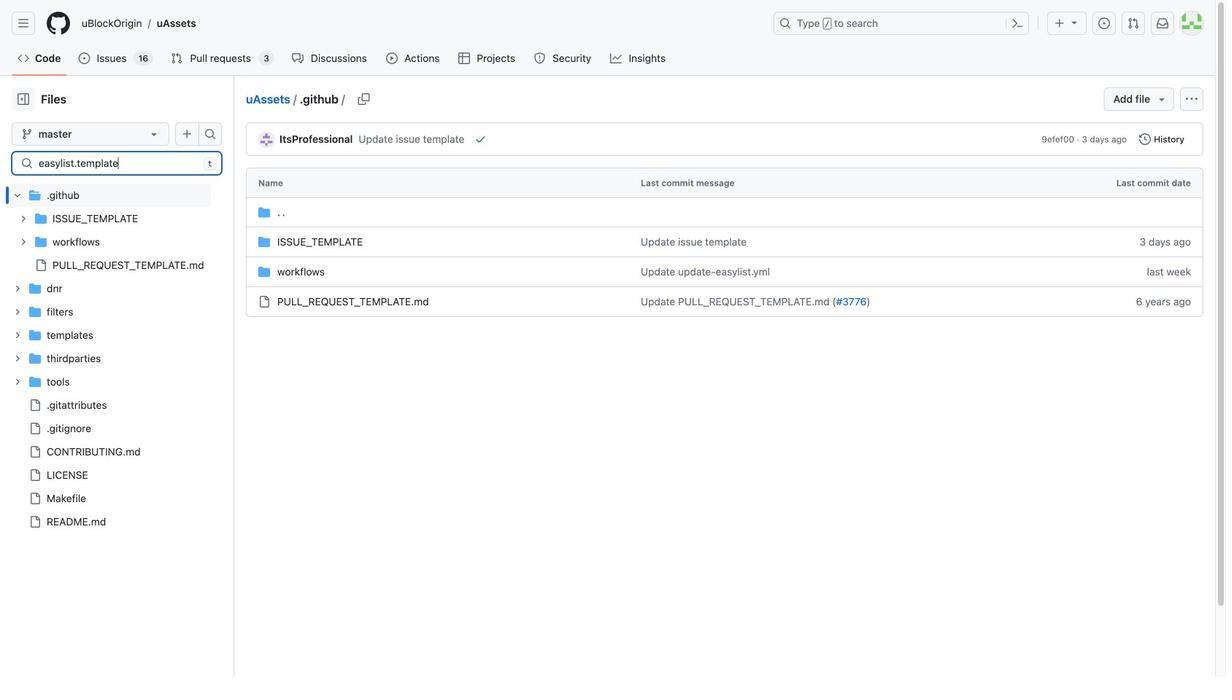 Task type: locate. For each thing, give the bounding box(es) containing it.
tree item
[[12, 184, 211, 277]]

list
[[76, 12, 765, 35]]

shield image
[[534, 53, 546, 64]]

homepage image
[[47, 12, 70, 35]]

file image
[[35, 260, 47, 271], [29, 423, 41, 435], [29, 447, 41, 458], [29, 493, 41, 505]]

2 chevron right image from the top
[[13, 355, 22, 363]]

add file image
[[181, 128, 193, 140]]

0 vertical spatial triangle down image
[[1068, 16, 1080, 28]]

0 vertical spatial chevron right image
[[13, 285, 22, 293]]

file directory fill image
[[35, 213, 47, 225], [35, 236, 47, 248], [29, 283, 41, 295], [29, 307, 41, 318], [29, 330, 41, 342], [29, 353, 41, 365]]

1 vertical spatial triangle down image
[[1156, 93, 1168, 105]]

chevron right image
[[13, 285, 22, 293], [13, 355, 22, 363]]

triangle down image right plus image
[[1068, 16, 1080, 28]]

0 vertical spatial file image
[[29, 400, 41, 412]]

file image
[[29, 400, 41, 412], [29, 470, 41, 482], [29, 517, 41, 528]]

1 horizontal spatial triangle down image
[[1156, 93, 1168, 105]]

directory image
[[258, 236, 270, 248], [258, 266, 270, 278]]

1 chevron right image from the top
[[13, 285, 22, 293]]

1 vertical spatial file image
[[29, 470, 41, 482]]

copy path image
[[358, 93, 370, 105]]

Go to file text field
[[39, 153, 197, 174]]

itsprofessional image
[[259, 133, 274, 147]]

0 vertical spatial directory image
[[258, 236, 270, 248]]

group
[[12, 207, 211, 277]]

1 directory image from the top
[[258, 236, 270, 248]]

triangle down image
[[1068, 16, 1080, 28], [1156, 93, 1168, 105]]

chevron right image
[[19, 215, 28, 223], [19, 238, 28, 247], [13, 308, 22, 317], [13, 331, 22, 340], [13, 378, 22, 387]]

plus image
[[1054, 18, 1065, 29]]

2 directory image from the top
[[258, 266, 270, 278]]

sc 9kayk9 0 image
[[258, 207, 270, 219]]

play image
[[386, 53, 398, 64]]

add file tooltip
[[175, 123, 198, 146]]

git pull request image
[[1128, 18, 1139, 29]]

triangle down image left 'more options' icon
[[1156, 93, 1168, 105]]

file directory fill image
[[29, 377, 41, 388]]

files tree
[[12, 184, 211, 534]]

0 horizontal spatial triangle down image
[[1068, 16, 1080, 28]]

1 vertical spatial directory image
[[258, 266, 270, 278]]

search this repository image
[[204, 128, 216, 140]]

comment discussion image
[[292, 53, 304, 64]]

history image
[[1139, 134, 1151, 145]]

command palette image
[[1011, 18, 1023, 29]]

chevron down image
[[13, 191, 22, 200]]

2 vertical spatial file image
[[29, 517, 41, 528]]

1 vertical spatial chevron right image
[[13, 355, 22, 363]]



Task type: vqa. For each thing, say whether or not it's contained in the screenshot.
Notifications "image"
yes



Task type: describe. For each thing, give the bounding box(es) containing it.
sidebar expand image
[[18, 93, 29, 105]]

issue opened image
[[1098, 18, 1110, 29]]

search image
[[21, 158, 33, 169]]

collapse file tree tooltip
[[12, 88, 35, 111]]

graph image
[[610, 53, 622, 64]]

1 file image from the top
[[29, 400, 41, 412]]

git pull request image
[[171, 53, 183, 64]]

code image
[[18, 53, 29, 64]]

more options image
[[1186, 93, 1198, 105]]

check image
[[475, 134, 486, 145]]

file directory open fill image
[[29, 190, 41, 201]]

draggable pane splitter slider
[[232, 76, 236, 678]]

git branch image
[[21, 128, 33, 140]]

table image
[[458, 53, 470, 64]]

3 file image from the top
[[29, 517, 41, 528]]

notifications image
[[1157, 18, 1168, 29]]

2 file image from the top
[[29, 470, 41, 482]]

issue opened image
[[78, 53, 90, 64]]



